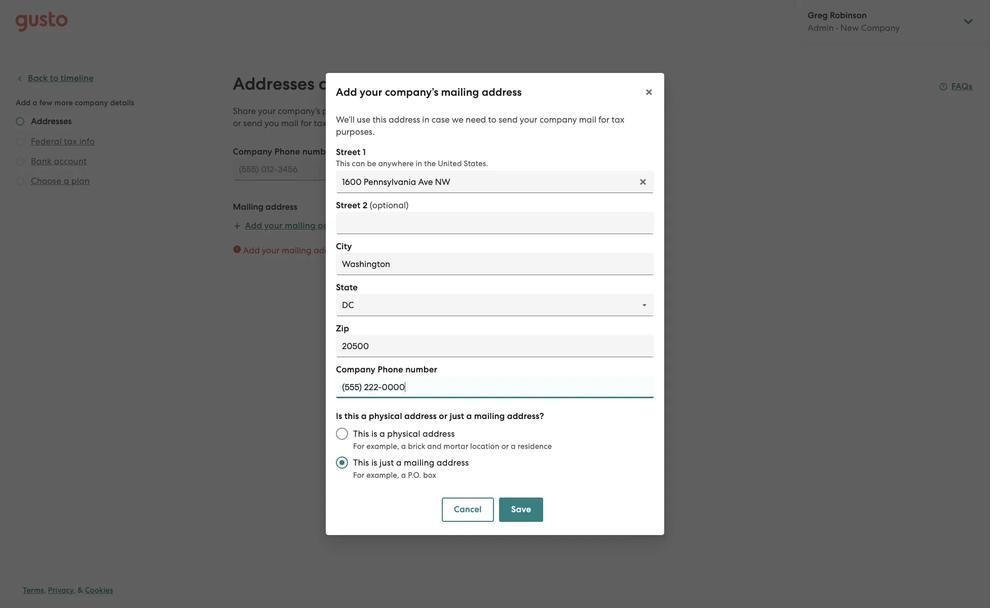 Task type: describe. For each thing, give the bounding box(es) containing it.
add for add your mailing address to continue
[[243, 245, 260, 256]]

mailing address
[[233, 202, 297, 212]]

0 horizontal spatial just
[[380, 458, 394, 468]]

add a few more company details
[[16, 98, 134, 107]]

address down add your mailing address
[[314, 245, 345, 256]]

faqs
[[952, 81, 973, 92]]

example, for a
[[367, 442, 400, 451]]

purposes. inside we'll use this address in case we need to send your company mail for tax purposes.
[[336, 127, 375, 137]]

cookies
[[85, 586, 113, 595]]

need inside we'll use this address in case we need to send your company mail for tax purposes.
[[466, 115, 486, 125]]

federal tax info
[[31, 136, 95, 147]]

this is just a mailing address
[[353, 458, 469, 468]]

&
[[78, 586, 83, 595]]

box
[[423, 471, 437, 480]]

choose
[[31, 176, 61, 186]]

this for this is just a mailing address
[[353, 458, 369, 468]]

use
[[357, 115, 371, 125]]

address inside we'll use this address in case we need to send your company mail for tax purposes.
[[389, 115, 420, 125]]

privacy
[[48, 586, 74, 595]]

privacy link
[[48, 586, 74, 595]]

phone for company phone number telephone field
[[378, 365, 404, 375]]

0 horizontal spatial details
[[110, 98, 134, 107]]

contact inside share your company's phone number and address, in case we need to contact you or send you mail for tax purposes.
[[514, 106, 544, 116]]

Company Phone number telephone field
[[336, 376, 655, 399]]

phone
[[322, 106, 348, 116]]

street 2 (optional)
[[336, 200, 409, 211]]

bank
[[31, 156, 52, 166]]

mail inside we'll use this address in case we need to send your company mail for tax purposes.
[[579, 115, 597, 125]]

cancel
[[454, 504, 482, 515]]

and inside button
[[384, 283, 401, 294]]

1 vertical spatial this
[[345, 411, 359, 422]]

add your company's mailing address dialog
[[326, 73, 665, 535]]

a right is
[[361, 411, 367, 422]]

in inside we'll use this address in case we need to send your company mail for tax purposes.
[[423, 115, 430, 125]]

company phone number for company phone number telephone field
[[336, 365, 438, 375]]

1 , from the left
[[44, 586, 46, 595]]

back
[[28, 73, 48, 84]]

terms link
[[23, 586, 44, 595]]

faqs button
[[940, 81, 973, 93]]

2 , from the left
[[74, 586, 76, 595]]

1
[[363, 147, 366, 158]]

(555) 012-3456 telephone field
[[233, 158, 568, 181]]

tax inside button
[[64, 136, 77, 147]]

dialog main content element
[[326, 107, 665, 535]]

cookies button
[[85, 585, 113, 597]]

save and continue
[[362, 283, 438, 294]]

0 horizontal spatial company
[[75, 98, 108, 107]]

save button
[[499, 498, 544, 522]]

choose a plan
[[31, 176, 90, 186]]

add for add a few more company details
[[16, 98, 31, 107]]

is for a
[[372, 429, 378, 439]]

this is a physical address
[[353, 429, 455, 439]]

tax inside share your company's phone number and address, in case we need to contact you or send you mail for tax purposes.
[[314, 118, 327, 128]]

add for add your company's mailing address
[[336, 86, 357, 99]]

mortar
[[444, 442, 469, 451]]

anywhere
[[379, 159, 414, 168]]

this for this is a physical address
[[353, 429, 369, 439]]

street 1 this can be anywhere in the united states.
[[336, 147, 488, 168]]

bank account button
[[31, 155, 87, 167]]

is
[[336, 411, 342, 422]]

be
[[367, 159, 377, 168]]

0 horizontal spatial you
[[265, 118, 279, 128]]

and inside dialog main content element
[[428, 442, 442, 451]]

terms , privacy , & cookies
[[23, 586, 113, 595]]

example, for just
[[367, 471, 400, 480]]

a up the mortar
[[467, 411, 472, 422]]

send inside we'll use this address in case we need to send your company mail for tax purposes.
[[499, 115, 518, 125]]

address down the for example, a brick and mortar location or a residence
[[437, 458, 469, 468]]

back to timeline button
[[16, 73, 94, 85]]

your inside we'll use this address in case we need to send your company mail for tax purposes.
[[520, 115, 538, 125]]

a left few
[[33, 98, 37, 107]]

in inside the 'street 1 this can be anywhere in the united states.'
[[416, 159, 423, 168]]

0 vertical spatial details
[[419, 74, 473, 94]]

number for (555) 012-3456 telephone field
[[303, 147, 334, 157]]

(optional)
[[370, 200, 409, 210]]

this inside the 'street 1 this can be anywhere in the united states.'
[[336, 159, 350, 168]]

for for this is just a mailing address
[[353, 471, 365, 480]]

send inside share your company's phone number and address, in case we need to contact you or send you mail for tax purposes.
[[243, 118, 263, 128]]

address down is this a physical address or just a mailing address?
[[423, 429, 455, 439]]

0 vertical spatial you
[[546, 106, 561, 116]]

few
[[39, 98, 53, 107]]

location
[[471, 442, 500, 451]]

address,
[[402, 106, 436, 116]]

a down this is a physical address
[[401, 442, 406, 451]]

add for add your mailing address
[[245, 221, 262, 231]]

mailing down add your mailing address
[[282, 245, 312, 256]]

address?
[[507, 411, 544, 422]]

brick
[[408, 442, 426, 451]]

p.o.
[[408, 471, 422, 480]]

to inside 'button'
[[50, 73, 58, 84]]

can
[[352, 159, 365, 168]]

terms
[[23, 586, 44, 595]]

a left the residence
[[511, 442, 516, 451]]

addresses and contact details
[[233, 74, 473, 94]]

more
[[54, 98, 73, 107]]

federal
[[31, 136, 62, 147]]

number inside share your company's phone number and address, in case we need to contact you or send you mail for tax purposes.
[[350, 106, 382, 116]]

mailing down company phone number telephone field
[[474, 411, 505, 422]]

2
[[363, 200, 368, 211]]

This is just a mailing address radio
[[331, 452, 353, 474]]

to inside share your company's phone number and address, in case we need to contact you or send you mail for tax purposes.
[[504, 106, 512, 116]]

phone for (555) 012-3456 telephone field
[[275, 147, 300, 157]]

This is a physical address radio
[[331, 423, 353, 445]]



Task type: vqa. For each thing, say whether or not it's contained in the screenshot.
continue
yes



Task type: locate. For each thing, give the bounding box(es) containing it.
for for this is a physical address
[[353, 442, 365, 451]]

,
[[44, 586, 46, 595], [74, 586, 76, 595]]

1 vertical spatial addresses
[[31, 116, 72, 127]]

0 vertical spatial for
[[353, 442, 365, 451]]

1 horizontal spatial save
[[511, 504, 531, 515]]

account menu element
[[795, 0, 976, 43]]

0 horizontal spatial company phone number
[[233, 147, 334, 157]]

1 horizontal spatial contact
[[514, 106, 544, 116]]

number down phone
[[303, 147, 334, 157]]

this
[[336, 159, 350, 168], [353, 429, 369, 439], [353, 458, 369, 468]]

share your company's phone number and address, in case we need to contact you or send you mail for tax purposes.
[[233, 106, 561, 128]]

federal tax info button
[[31, 135, 95, 148]]

residence
[[518, 442, 552, 451]]

save
[[362, 283, 382, 294], [511, 504, 531, 515]]

states.
[[464, 159, 488, 168]]

number
[[350, 106, 382, 116], [303, 147, 334, 157], [406, 365, 438, 375]]

1 vertical spatial for
[[353, 471, 365, 480]]

mailing up we'll use this address in case we need to send your company mail for tax purposes.
[[441, 86, 479, 99]]

add your mailing address to continue
[[243, 245, 393, 256]]

1 street from the top
[[336, 147, 361, 158]]

share
[[233, 106, 256, 116]]

add
[[336, 86, 357, 99], [16, 98, 31, 107], [245, 221, 262, 231], [243, 245, 260, 256]]

or right location
[[502, 442, 509, 451]]

0 horizontal spatial addresses
[[31, 116, 72, 127]]

, left privacy
[[44, 586, 46, 595]]

account
[[54, 156, 87, 166]]

0 vertical spatial continue
[[358, 245, 393, 256]]

a left the plan
[[64, 176, 69, 186]]

0 vertical spatial contact
[[355, 74, 415, 94]]

street for 2
[[336, 200, 361, 211]]

company's inside share your company's phone number and address, in case we need to contact you or send you mail for tax purposes.
[[278, 106, 320, 116]]

0 horizontal spatial company's
[[278, 106, 320, 116]]

this right is
[[345, 411, 359, 422]]

company for company phone number telephone field
[[336, 365, 376, 375]]

is up for example, a p.o. box
[[372, 458, 378, 468]]

street left the 2
[[336, 200, 361, 211]]

addresses for addresses and contact details
[[233, 74, 315, 94]]

we'll
[[336, 115, 355, 125]]

1 vertical spatial you
[[265, 118, 279, 128]]

timeline
[[61, 73, 94, 84]]

and up phone
[[319, 74, 351, 94]]

Street 2 field
[[336, 212, 655, 234]]

a right this is a physical address option
[[380, 429, 385, 439]]

1 horizontal spatial mail
[[579, 115, 597, 125]]

physical for is
[[388, 429, 421, 439]]

address up city
[[318, 221, 350, 231]]

this left can
[[336, 159, 350, 168]]

1 horizontal spatial or
[[439, 411, 448, 422]]

1 horizontal spatial just
[[450, 411, 465, 422]]

, left &
[[74, 586, 76, 595]]

0 horizontal spatial number
[[303, 147, 334, 157]]

mail inside share your company's phone number and address, in case we need to contact you or send you mail for tax purposes.
[[281, 118, 299, 128]]

1 vertical spatial company's
[[278, 106, 320, 116]]

case inside share your company's phone number and address, in case we need to contact you or send you mail for tax purposes.
[[447, 106, 465, 116]]

1 vertical spatial phone
[[378, 365, 404, 375]]

is right this is a physical address option
[[372, 429, 378, 439]]

company's left phone
[[278, 106, 320, 116]]

2 vertical spatial this
[[353, 458, 369, 468]]

in
[[438, 106, 445, 116], [423, 115, 430, 125], [416, 159, 423, 168]]

for example, a brick and mortar location or a residence
[[353, 442, 552, 451]]

address
[[482, 86, 522, 99], [389, 115, 420, 125], [266, 202, 297, 212], [318, 221, 350, 231], [314, 245, 345, 256], [405, 411, 437, 422], [423, 429, 455, 439], [437, 458, 469, 468]]

this right use
[[373, 115, 387, 125]]

or inside share your company's phone number and address, in case we need to contact you or send you mail for tax purposes.
[[233, 118, 241, 128]]

addresses up share
[[233, 74, 315, 94]]

company phone number for (555) 012-3456 telephone field
[[233, 147, 334, 157]]

0 horizontal spatial we
[[452, 115, 464, 125]]

0 vertical spatial this
[[336, 159, 350, 168]]

0 vertical spatial this
[[373, 115, 387, 125]]

0 vertical spatial is
[[372, 429, 378, 439]]

0 vertical spatial or
[[233, 118, 241, 128]]

addresses for addresses
[[31, 116, 72, 127]]

for
[[599, 115, 610, 125], [301, 118, 312, 128]]

0 vertical spatial physical
[[369, 411, 402, 422]]

0 vertical spatial just
[[450, 411, 465, 422]]

addresses inside list
[[31, 116, 72, 127]]

address up add your mailing address
[[266, 202, 297, 212]]

this inside we'll use this address in case we need to send your company mail for tax purposes.
[[373, 115, 387, 125]]

1 example, from the top
[[367, 442, 400, 451]]

address up we'll use this address in case we need to send your company mail for tax purposes.
[[482, 86, 522, 99]]

0 horizontal spatial this
[[345, 411, 359, 422]]

1 vertical spatial physical
[[388, 429, 421, 439]]

0 vertical spatial company's
[[385, 86, 439, 99]]

0 vertical spatial company
[[233, 147, 273, 157]]

your for share your company's phone number and address, in case we need to contact you or send you mail for tax purposes.
[[258, 106, 276, 116]]

0 horizontal spatial mail
[[281, 118, 299, 128]]

plan
[[71, 176, 90, 186]]

0 vertical spatial street
[[336, 147, 361, 158]]

1 horizontal spatial this
[[373, 115, 387, 125]]

or up the for example, a brick and mortar location or a residence
[[439, 411, 448, 422]]

0 horizontal spatial or
[[233, 118, 241, 128]]

1 vertical spatial continue
[[403, 283, 438, 294]]

0 vertical spatial phone
[[275, 147, 300, 157]]

is this a physical address or just a mailing address?
[[336, 411, 544, 422]]

1 horizontal spatial phone
[[378, 365, 404, 375]]

purposes. down phone
[[329, 118, 368, 128]]

2 horizontal spatial tax
[[612, 115, 625, 125]]

for down this is a physical address option
[[353, 471, 365, 480]]

save inside button
[[362, 283, 382, 294]]

and left the address,
[[384, 106, 400, 116]]

1 vertical spatial details
[[110, 98, 134, 107]]

company down share
[[233, 147, 273, 157]]

street for 1
[[336, 147, 361, 158]]

example,
[[367, 442, 400, 451], [367, 471, 400, 480]]

1 horizontal spatial company phone number
[[336, 365, 438, 375]]

2 vertical spatial number
[[406, 365, 438, 375]]

or down share
[[233, 118, 241, 128]]

1 horizontal spatial continue
[[403, 283, 438, 294]]

address up this is a physical address
[[405, 411, 437, 422]]

city
[[336, 241, 352, 252]]

0 horizontal spatial send
[[243, 118, 263, 128]]

0 vertical spatial company
[[75, 98, 108, 107]]

company
[[233, 147, 273, 157], [336, 365, 376, 375]]

company's inside 'dialog'
[[385, 86, 439, 99]]

2 vertical spatial or
[[502, 442, 509, 451]]

addresses
[[233, 74, 315, 94], [31, 116, 72, 127]]

back to timeline
[[28, 73, 94, 84]]

phone inside dialog main content element
[[378, 365, 404, 375]]

in inside share your company's phone number and address, in case we need to contact you or send you mail for tax purposes.
[[438, 106, 445, 116]]

company's up the address,
[[385, 86, 439, 99]]

0 vertical spatial company phone number
[[233, 147, 334, 157]]

street inside the 'street 1 this can be anywhere in the united states.'
[[336, 147, 361, 158]]

we
[[467, 106, 479, 116], [452, 115, 464, 125]]

0 horizontal spatial phone
[[275, 147, 300, 157]]

physical up brick
[[388, 429, 421, 439]]

save for save
[[511, 504, 531, 515]]

purposes. down use
[[336, 127, 375, 137]]

2 is from the top
[[372, 458, 378, 468]]

Zip field
[[336, 335, 655, 357]]

for
[[353, 442, 365, 451], [353, 471, 365, 480]]

we'll use this address in case we need to send your company mail for tax purposes.
[[336, 115, 625, 137]]

physical
[[369, 411, 402, 422], [388, 429, 421, 439]]

for example, a p.o. box
[[353, 471, 437, 480]]

1 vertical spatial contact
[[514, 106, 544, 116]]

number down addresses and contact details
[[350, 106, 382, 116]]

the
[[424, 159, 436, 168]]

1 vertical spatial just
[[380, 458, 394, 468]]

1 is from the top
[[372, 429, 378, 439]]

tax
[[612, 115, 625, 125], [314, 118, 327, 128], [64, 136, 77, 147]]

cancel button
[[442, 498, 494, 522]]

0 horizontal spatial ,
[[44, 586, 46, 595]]

send
[[499, 115, 518, 125], [243, 118, 263, 128]]

1 horizontal spatial you
[[546, 106, 561, 116]]

1 vertical spatial number
[[303, 147, 334, 157]]

2 for from the top
[[353, 471, 365, 480]]

this down this is a physical address option
[[353, 458, 369, 468]]

bank account
[[31, 156, 87, 166]]

and right state
[[384, 283, 401, 294]]

save and continue button
[[350, 277, 451, 301]]

example, down this is just a mailing address
[[367, 471, 400, 480]]

your for add your company's mailing address
[[360, 86, 383, 99]]

a up for example, a p.o. box
[[396, 458, 402, 468]]

1 horizontal spatial number
[[350, 106, 382, 116]]

info
[[79, 136, 95, 147]]

or
[[233, 118, 241, 128], [439, 411, 448, 422], [502, 442, 509, 451]]

1 vertical spatial this
[[353, 429, 369, 439]]

physical up this is a physical address
[[369, 411, 402, 422]]

0 horizontal spatial continue
[[358, 245, 393, 256]]

just up the mortar
[[450, 411, 465, 422]]

we inside we'll use this address in case we need to send your company mail for tax purposes.
[[452, 115, 464, 125]]

choose a plan button
[[31, 175, 90, 187]]

your
[[360, 86, 383, 99], [258, 106, 276, 116], [520, 115, 538, 125], [264, 221, 283, 231], [262, 245, 280, 256]]

1 vertical spatial example,
[[367, 471, 400, 480]]

1 horizontal spatial for
[[599, 115, 610, 125]]

2 example, from the top
[[367, 471, 400, 480]]

purposes.
[[329, 118, 368, 128], [336, 127, 375, 137]]

home image
[[15, 11, 68, 32]]

a
[[33, 98, 37, 107], [64, 176, 69, 186], [361, 411, 367, 422], [467, 411, 472, 422], [380, 429, 385, 439], [401, 442, 406, 451], [511, 442, 516, 451], [396, 458, 402, 468], [401, 471, 406, 480]]

mailing up add your mailing address to continue
[[285, 221, 316, 231]]

1 vertical spatial company phone number
[[336, 365, 438, 375]]

case
[[447, 106, 465, 116], [432, 115, 450, 125]]

number for company phone number telephone field
[[406, 365, 438, 375]]

for inside we'll use this address in case we need to send your company mail for tax purposes.
[[599, 115, 610, 125]]

0 vertical spatial addresses
[[233, 74, 315, 94]]

1 horizontal spatial company's
[[385, 86, 439, 99]]

this
[[373, 115, 387, 125], [345, 411, 359, 422]]

contact
[[355, 74, 415, 94], [514, 106, 544, 116]]

just up for example, a p.o. box
[[380, 458, 394, 468]]

0 vertical spatial example,
[[367, 442, 400, 451]]

tax inside we'll use this address in case we need to send your company mail for tax purposes.
[[612, 115, 625, 125]]

mailing up p.o. on the bottom left of page
[[404, 458, 435, 468]]

is
[[372, 429, 378, 439], [372, 458, 378, 468]]

addresses list
[[16, 116, 140, 189]]

1 horizontal spatial ,
[[74, 586, 76, 595]]

we inside share your company's phone number and address, in case we need to contact you or send you mail for tax purposes.
[[467, 106, 479, 116]]

1 for from the top
[[353, 442, 365, 451]]

phone
[[275, 147, 300, 157], [378, 365, 404, 375]]

is for just
[[372, 458, 378, 468]]

a inside button
[[64, 176, 69, 186]]

company
[[75, 98, 108, 107], [540, 115, 577, 125]]

company's for mailing
[[385, 86, 439, 99]]

and inside share your company's phone number and address, in case we need to contact you or send you mail for tax purposes.
[[384, 106, 400, 116]]

your inside share your company's phone number and address, in case we need to contact you or send you mail for tax purposes.
[[258, 106, 276, 116]]

for up this is just a mailing address option
[[353, 442, 365, 451]]

1 vertical spatial company
[[540, 115, 577, 125]]

company phone number inside dialog main content element
[[336, 365, 438, 375]]

1 horizontal spatial addresses
[[233, 74, 315, 94]]

2 horizontal spatial or
[[502, 442, 509, 451]]

save for save and continue
[[362, 283, 382, 294]]

to
[[50, 73, 58, 84], [504, 106, 512, 116], [489, 115, 497, 125], [348, 245, 356, 256]]

Street 1 field
[[336, 171, 655, 193]]

1 vertical spatial street
[[336, 200, 361, 211]]

1 horizontal spatial tax
[[314, 118, 327, 128]]

to inside we'll use this address in case we need to send your company mail for tax purposes.
[[489, 115, 497, 125]]

1 vertical spatial save
[[511, 504, 531, 515]]

add inside 'dialog'
[[336, 86, 357, 99]]

0 horizontal spatial company
[[233, 147, 273, 157]]

add your mailing address
[[245, 221, 350, 231]]

your for add your mailing address
[[264, 221, 283, 231]]

united
[[438, 159, 462, 168]]

company down "zip"
[[336, 365, 376, 375]]

1 horizontal spatial company
[[540, 115, 577, 125]]

you
[[546, 106, 561, 116], [265, 118, 279, 128]]

1 horizontal spatial details
[[419, 74, 473, 94]]

zip
[[336, 323, 349, 334]]

1 vertical spatial company
[[336, 365, 376, 375]]

company phone number
[[233, 147, 334, 157], [336, 365, 438, 375]]

company for (555) 012-3456 telephone field
[[233, 147, 273, 157]]

1 vertical spatial or
[[439, 411, 448, 422]]

0 vertical spatial number
[[350, 106, 382, 116]]

company's for phone
[[278, 106, 320, 116]]

company inside we'll use this address in case we need to send your company mail for tax purposes.
[[540, 115, 577, 125]]

continue
[[358, 245, 393, 256], [403, 283, 438, 294]]

purposes. inside share your company's phone number and address, in case we need to contact you or send you mail for tax purposes.
[[329, 118, 368, 128]]

0 horizontal spatial save
[[362, 283, 382, 294]]

number inside dialog main content element
[[406, 365, 438, 375]]

company inside dialog main content element
[[336, 365, 376, 375]]

2 horizontal spatial number
[[406, 365, 438, 375]]

0 vertical spatial save
[[362, 283, 382, 294]]

City field
[[336, 253, 655, 275]]

mailing
[[441, 86, 479, 99], [285, 221, 316, 231], [282, 245, 312, 256], [474, 411, 505, 422], [404, 458, 435, 468]]

just
[[450, 411, 465, 422], [380, 458, 394, 468]]

1 horizontal spatial we
[[467, 106, 479, 116]]

state
[[336, 282, 358, 293]]

mailing
[[233, 202, 264, 212]]

street up can
[[336, 147, 361, 158]]

1 vertical spatial is
[[372, 458, 378, 468]]

and right brick
[[428, 442, 442, 451]]

0 horizontal spatial contact
[[355, 74, 415, 94]]

number up is this a physical address or just a mailing address?
[[406, 365, 438, 375]]

company's
[[385, 86, 439, 99], [278, 106, 320, 116]]

1 horizontal spatial company
[[336, 365, 376, 375]]

this up this is just a mailing address option
[[353, 429, 369, 439]]

for inside share your company's phone number and address, in case we need to contact you or send you mail for tax purposes.
[[301, 118, 312, 128]]

0 horizontal spatial tax
[[64, 136, 77, 147]]

continue inside button
[[403, 283, 438, 294]]

example, down this is a physical address
[[367, 442, 400, 451]]

address down add your company's mailing address at the top
[[389, 115, 420, 125]]

case inside we'll use this address in case we need to send your company mail for tax purposes.
[[432, 115, 450, 125]]

save inside button
[[511, 504, 531, 515]]

need inside share your company's phone number and address, in case we need to contact you or send you mail for tax purposes.
[[481, 106, 502, 116]]

physical for this
[[369, 411, 402, 422]]

2 street from the top
[[336, 200, 361, 211]]

add your company's mailing address
[[336, 86, 522, 99]]

0 horizontal spatial for
[[301, 118, 312, 128]]

a left p.o. on the bottom left of page
[[401, 471, 406, 480]]

addresses down few
[[31, 116, 72, 127]]

your for add your mailing address to continue
[[262, 245, 280, 256]]

1 horizontal spatial send
[[499, 115, 518, 125]]



